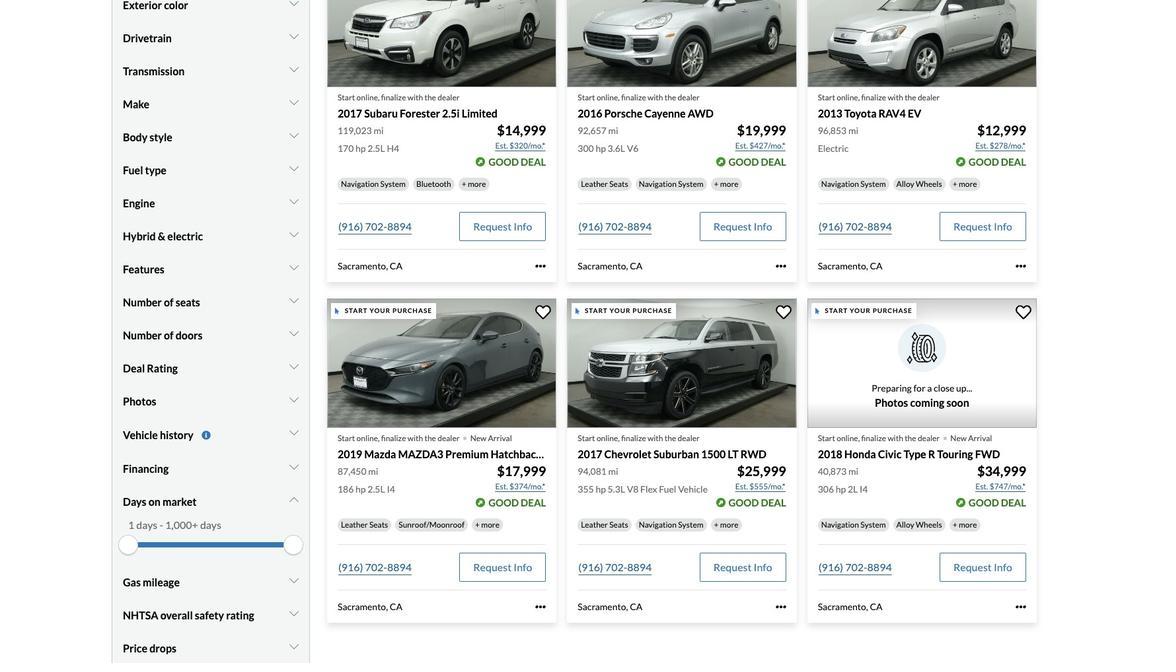 Task type: describe. For each thing, give the bounding box(es) containing it.
est. for $34,999
[[976, 482, 989, 492]]

good deal for $14,999
[[489, 156, 546, 168]]

view more image
[[202, 431, 211, 440]]

deal rating button
[[123, 352, 299, 385]]

more for $14,999
[[468, 179, 486, 189]]

dealer for $19,999
[[678, 92, 700, 102]]

start online, finalize with the dealer 2013 toyota rav4 ev
[[818, 92, 940, 119]]

mi for $19,999
[[609, 125, 619, 136]]

mouse pointer image for $34,999
[[816, 308, 820, 315]]

days on market
[[123, 496, 197, 509]]

leather for 2017
[[581, 520, 608, 530]]

$14,999
[[497, 122, 546, 138]]

92,657 mi 300 hp 3.6l v6
[[578, 125, 639, 154]]

sacramento, for $14,999
[[338, 260, 388, 272]]

ca for $25,999
[[630, 602, 643, 613]]

94,081
[[578, 466, 607, 477]]

online, for $12,999
[[837, 92, 860, 102]]

info for $12,999
[[994, 220, 1013, 233]]

finalize for $25,999
[[622, 434, 647, 443]]

doors
[[176, 329, 203, 342]]

limited
[[462, 107, 498, 119]]

deal for $34,999
[[1002, 497, 1027, 509]]

1 days - 1,000+ days
[[128, 519, 221, 532]]

good deal for $12,999
[[969, 156, 1027, 168]]

2 days from the left
[[200, 519, 221, 532]]

$374/mo.*
[[510, 482, 546, 492]]

$427/mo.*
[[750, 141, 786, 151]]

features
[[123, 263, 165, 275]]

deal for $12,999
[[1002, 156, 1027, 168]]

hp for $17,999
[[356, 484, 366, 495]]

dealer for $14,999
[[438, 92, 460, 102]]

mazda3
[[398, 448, 444, 461]]

deal
[[123, 362, 145, 375]]

vehicle photo unavailable image
[[808, 299, 1037, 428]]

the for $34,999
[[905, 434, 917, 443]]

chevron down image for nhtsa overall safety rating
[[290, 609, 299, 620]]

2018
[[818, 448, 843, 461]]

photos
[[123, 395, 156, 408]]

number for number of seats
[[123, 296, 162, 309]]

$12,999 est. $278/mo.*
[[976, 122, 1027, 151]]

96,853
[[818, 125, 847, 136]]

pearl 2017 subaru forester 2.5i limited suv / crossover all-wheel drive continuously variable transmission image
[[327, 0, 557, 87]]

+ for $34,999
[[953, 520, 958, 530]]

hybrid
[[123, 230, 156, 242]]

drivetrain
[[123, 31, 172, 44]]

· for $17,999
[[463, 425, 468, 449]]

system for 2013
[[861, 179, 886, 189]]

1
[[128, 519, 134, 532]]

3.6l
[[608, 143, 626, 154]]

new for $34,999
[[951, 434, 967, 443]]

start online, finalize with the dealer · new arrival 2018 honda civic type r touring fwd
[[818, 425, 1001, 461]]

forester
[[400, 107, 440, 119]]

make
[[123, 98, 150, 110]]

silver 2013 toyota rav4 ev suv / crossover front-wheel drive automatic image
[[808, 0, 1037, 87]]

system for 2017
[[381, 179, 406, 189]]

request info for $14,999
[[474, 220, 533, 233]]

financing
[[123, 463, 169, 475]]

8894 for $17,999
[[387, 561, 412, 574]]

1 days from the left
[[136, 519, 158, 532]]

ev
[[908, 107, 922, 119]]

ca for $34,999
[[871, 602, 883, 613]]

est. for $25,999
[[736, 482, 749, 492]]

online, for $25,999
[[597, 434, 620, 443]]

good deal for $34,999
[[969, 497, 1027, 509]]

good for $14,999
[[489, 156, 519, 168]]

start online, finalize with the dealer 2017 subaru forester 2.5i limited
[[338, 92, 498, 119]]

chevron down image for days on market
[[290, 495, 299, 506]]

chevron down image for deal rating
[[290, 361, 299, 372]]

702- for $34,999
[[846, 561, 868, 574]]

purchase for $17,999
[[393, 307, 432, 315]]

dealer for $17,999
[[438, 434, 460, 443]]

type
[[904, 448, 927, 461]]

start for $25,999
[[578, 434, 595, 443]]

(916) 702-8894 for $17,999
[[339, 561, 412, 574]]

chevrolet
[[605, 448, 652, 461]]

info for $34,999
[[994, 561, 1013, 574]]

the for $17,999
[[425, 434, 436, 443]]

days on market button
[[123, 486, 299, 519]]

start online, finalize with the dealer 2017 chevrolet suburban 1500 lt rwd
[[578, 434, 767, 461]]

chevron down image for transmission
[[290, 64, 299, 74]]

leather seats for 2016
[[581, 179, 629, 189]]

nhtsa
[[123, 610, 158, 622]]

$25,999 est. $555/mo.*
[[736, 463, 787, 492]]

est. $374/mo.* button
[[495, 481, 546, 494]]

purchase for $34,999
[[873, 307, 913, 315]]

nhtsa overall safety rating
[[123, 610, 254, 622]]

&
[[158, 230, 165, 242]]

request info button for $12,999
[[940, 212, 1027, 241]]

with for $25,999
[[648, 434, 664, 443]]

chevron down image for gas mileage
[[290, 576, 299, 587]]

· for $34,999
[[943, 425, 948, 449]]

finalize for $19,999
[[622, 92, 647, 102]]

chevron down image for engine
[[290, 196, 299, 207]]

body
[[123, 131, 148, 143]]

92,657
[[578, 125, 607, 136]]

finalize for $14,999
[[381, 92, 406, 102]]

ellipsis h image for $34,999
[[1016, 602, 1027, 613]]

suburban
[[654, 448, 700, 461]]

(916) 702-8894 button for $12,999
[[818, 212, 893, 241]]

request info button for $14,999
[[460, 212, 546, 241]]

hybrid & electric button
[[123, 220, 299, 253]]

leather seats for ·
[[341, 520, 388, 530]]

+ for $17,999
[[475, 520, 480, 530]]

est. $555/mo.* button
[[735, 481, 787, 494]]

+ for $19,999
[[715, 179, 719, 189]]

honda
[[845, 448, 877, 461]]

navigation for 2017
[[341, 179, 379, 189]]

119,023 mi 170 hp 2.5l h4
[[338, 125, 399, 154]]

civic
[[879, 448, 902, 461]]

355
[[578, 484, 594, 495]]

vehicle inside dropdown button
[[123, 429, 158, 442]]

96,853 mi electric
[[818, 125, 859, 154]]

est. $747/mo.* button
[[975, 481, 1027, 494]]

deal for $14,999
[[521, 156, 546, 168]]

sacramento, ca for $19,999
[[578, 260, 643, 272]]

ellipsis h image for $14,999
[[536, 261, 546, 272]]

hatchback
[[491, 448, 542, 461]]

est. for $14,999
[[496, 141, 508, 151]]

wheels for ·
[[916, 520, 943, 530]]

(916) 702-8894 button for $34,999
[[818, 553, 893, 582]]

est. for $12,999
[[976, 141, 989, 151]]

touring
[[938, 448, 974, 461]]

$25,999
[[738, 463, 787, 479]]

start for $12,999
[[818, 92, 836, 102]]

style
[[150, 131, 173, 143]]

$555/mo.*
[[750, 482, 786, 492]]

body style button
[[123, 121, 299, 154]]

lt
[[728, 448, 739, 461]]

170
[[338, 143, 354, 154]]

finalize for $17,999
[[381, 434, 406, 443]]

silver 2016 porsche cayenne awd suv / crossover all-wheel drive 8-speed automatic image
[[568, 0, 797, 87]]

alloy wheels for ·
[[897, 520, 943, 530]]

black 2017 chevrolet suburban 1500 lt rwd suv / crossover 4x2 6-speed automatic overdrive image
[[568, 299, 797, 428]]

good for $12,999
[[969, 156, 1000, 168]]

+ more for $17,999
[[475, 520, 500, 530]]

fwd
[[976, 448, 1001, 461]]

1,000+
[[165, 519, 198, 532]]

306
[[818, 484, 835, 495]]

mazda
[[364, 448, 396, 461]]

chevron down image for drivetrain
[[290, 31, 299, 41]]

price drops button
[[123, 633, 299, 664]]

more for $25,999
[[721, 520, 739, 530]]

alloy for ·
[[897, 520, 915, 530]]

2.5l for ·
[[368, 484, 385, 495]]

8894 for $19,999
[[628, 220, 652, 233]]

5.3l
[[608, 484, 626, 495]]

(916) 702-8894 for $14,999
[[339, 220, 412, 233]]

v8
[[627, 484, 639, 495]]

number of doors button
[[123, 319, 299, 352]]

94,081 mi 355 hp 5.3l v8 flex fuel vehicle
[[578, 466, 708, 495]]

sunroof/moonroof
[[399, 520, 465, 530]]

electric
[[818, 143, 849, 154]]

your for $34,999
[[850, 307, 871, 315]]

purchase for $25,999
[[633, 307, 673, 315]]

the for $25,999
[[665, 434, 677, 443]]

702- for $17,999
[[365, 561, 387, 574]]



Task type: vqa. For each thing, say whether or not it's contained in the screenshot.


Task type: locate. For each thing, give the bounding box(es) containing it.
9 chevron down image from the top
[[290, 462, 299, 473]]

electric
[[168, 230, 203, 242]]

2 i4 from the left
[[860, 484, 868, 495]]

est. inside the $19,999 est. $427/mo.*
[[736, 141, 749, 151]]

est. inside $17,999 est. $374/mo.*
[[496, 482, 508, 492]]

1 chevron down image from the top
[[290, 31, 299, 41]]

dealer up 2.5i
[[438, 92, 460, 102]]

mi inside 94,081 mi 355 hp 5.3l v8 flex fuel vehicle
[[609, 466, 619, 477]]

chevron down image for features
[[290, 262, 299, 273]]

$14,999 est. $320/mo.*
[[496, 122, 546, 151]]

dealer inside the start online, finalize with the dealer 2017 subaru forester 2.5i limited
[[438, 92, 460, 102]]

start
[[338, 92, 355, 102], [578, 92, 595, 102], [818, 92, 836, 102], [345, 307, 368, 315], [585, 307, 608, 315], [825, 307, 848, 315], [338, 434, 355, 443], [578, 434, 595, 443], [818, 434, 836, 443]]

days right the "1,000+"
[[200, 519, 221, 532]]

est. down $25,999
[[736, 482, 749, 492]]

1 horizontal spatial i4
[[860, 484, 868, 495]]

i4 down mazda
[[387, 484, 395, 495]]

i4 right 2l
[[860, 484, 868, 495]]

with up rav4
[[888, 92, 904, 102]]

features button
[[123, 253, 299, 286]]

chevron down image for price drops
[[290, 642, 299, 653]]

0 vertical spatial awd
[[688, 107, 714, 119]]

chevron down image inside transmission 'dropdown button'
[[290, 64, 299, 74]]

online, for $17,999
[[357, 434, 380, 443]]

0 horizontal spatial awd
[[544, 448, 570, 461]]

hp right 186
[[356, 484, 366, 495]]

2 chevron down image from the top
[[290, 97, 299, 107]]

your for $17,999
[[370, 307, 391, 315]]

request for $12,999
[[954, 220, 992, 233]]

number of doors
[[123, 329, 203, 342]]

mi inside 87,450 mi 186 hp 2.5l i4
[[368, 466, 378, 477]]

0 horizontal spatial 2017
[[338, 107, 362, 119]]

3 purchase from the left
[[873, 307, 913, 315]]

new up touring
[[951, 434, 967, 443]]

number of seats
[[123, 296, 200, 309]]

+ more down est. $278/mo.* button
[[953, 179, 978, 189]]

2.5l inside 87,450 mi 186 hp 2.5l i4
[[368, 484, 385, 495]]

6 chevron down image from the top
[[290, 361, 299, 372]]

186
[[338, 484, 354, 495]]

arrival up fwd
[[969, 434, 993, 443]]

vehicle down the photos
[[123, 429, 158, 442]]

navigation for ·
[[822, 520, 860, 530]]

finalize inside the start online, finalize with the dealer 2017 subaru forester 2.5i limited
[[381, 92, 406, 102]]

·
[[463, 425, 468, 449], [943, 425, 948, 449]]

the inside start online, finalize with the dealer · new arrival 2018 honda civic type r touring fwd
[[905, 434, 917, 443]]

87,450
[[338, 466, 367, 477]]

hp inside 94,081 mi 355 hp 5.3l v8 flex fuel vehicle
[[596, 484, 606, 495]]

1 horizontal spatial arrival
[[969, 434, 993, 443]]

hp inside 87,450 mi 186 hp 2.5l i4
[[356, 484, 366, 495]]

r
[[929, 448, 936, 461]]

start inside the start online, finalize with the dealer 2017 chevrolet suburban 1500 lt rwd
[[578, 434, 595, 443]]

40,873 mi 306 hp 2l i4
[[818, 466, 868, 495]]

hp inside 119,023 mi 170 hp 2.5l h4
[[356, 143, 366, 154]]

2 chevron down image from the top
[[290, 64, 299, 74]]

your for $25,999
[[610, 307, 631, 315]]

chevron down image
[[290, 31, 299, 41], [290, 64, 299, 74], [290, 163, 299, 174], [290, 196, 299, 207], [290, 262, 299, 273], [290, 328, 299, 339], [290, 394, 299, 405], [290, 428, 299, 438], [290, 462, 299, 473], [290, 576, 299, 587], [290, 642, 299, 653]]

sacramento, ca for $34,999
[[818, 602, 883, 613]]

make button
[[123, 88, 299, 121]]

1 2.5l from the top
[[368, 143, 385, 154]]

fuel
[[123, 164, 143, 176], [659, 484, 677, 495]]

8 chevron down image from the top
[[290, 609, 299, 620]]

dealer inside start online, finalize with the dealer 2013 toyota rav4 ev
[[918, 92, 940, 102]]

arrival inside start online, finalize with the dealer · new arrival 2018 honda civic type r touring fwd
[[969, 434, 993, 443]]

purchase
[[393, 307, 432, 315], [633, 307, 673, 315], [873, 307, 913, 315]]

1 horizontal spatial 2017
[[578, 448, 603, 461]]

0 vertical spatial 2017
[[338, 107, 362, 119]]

finalize inside the start online, finalize with the dealer · new arrival 2019 mazda mazda3 premium hatchback awd
[[381, 434, 406, 443]]

chevron down image inside "drivetrain" dropdown button
[[290, 31, 299, 41]]

navigation
[[341, 179, 379, 189], [639, 179, 677, 189], [822, 179, 860, 189], [639, 520, 677, 530], [822, 520, 860, 530]]

2 your from the left
[[610, 307, 631, 315]]

chevron down image inside fuel type dropdown button
[[290, 163, 299, 174]]

with up the cayenne
[[648, 92, 664, 102]]

ellipsis h image for $17,999
[[536, 602, 546, 613]]

body style
[[123, 131, 173, 143]]

finalize inside the start online, finalize with the dealer 2017 chevrolet suburban 1500 lt rwd
[[622, 434, 647, 443]]

number of seats button
[[123, 286, 299, 319]]

mi for $12,999
[[849, 125, 859, 136]]

awd right the cayenne
[[688, 107, 714, 119]]

mi up 2l
[[849, 466, 859, 477]]

+ more for $14,999
[[462, 179, 486, 189]]

fuel right flex
[[659, 484, 677, 495]]

chevron down image inside number of seats dropdown button
[[290, 295, 299, 306]]

2 new from the left
[[951, 434, 967, 443]]

more down est. $747/mo.* button
[[959, 520, 978, 530]]

1 horizontal spatial mouse pointer image
[[576, 308, 580, 315]]

good down est. $555/mo.* button
[[729, 497, 759, 509]]

finalize up subaru
[[381, 92, 406, 102]]

8 chevron down image from the top
[[290, 428, 299, 438]]

0 vertical spatial fuel
[[123, 164, 143, 176]]

(916) 702-8894 for $34,999
[[819, 561, 892, 574]]

1 vertical spatial alloy
[[897, 520, 915, 530]]

est. down $17,999
[[496, 482, 508, 492]]

online, inside the start online, finalize with the dealer 2017 chevrolet suburban 1500 lt rwd
[[597, 434, 620, 443]]

est. $320/mo.* button
[[495, 139, 546, 153]]

with inside the start online, finalize with the dealer · new arrival 2019 mazda mazda3 premium hatchback awd
[[408, 434, 423, 443]]

number inside number of doors dropdown button
[[123, 329, 162, 342]]

the
[[425, 92, 436, 102], [665, 92, 677, 102], [905, 92, 917, 102], [425, 434, 436, 443], [665, 434, 677, 443], [905, 434, 917, 443]]

1 horizontal spatial start your purchase
[[585, 307, 673, 315]]

deal down $427/mo.*
[[761, 156, 787, 168]]

i4
[[387, 484, 395, 495], [860, 484, 868, 495]]

702- for $25,999
[[606, 561, 628, 574]]

the inside the start online, finalize with the dealer 2017 subaru forester 2.5i limited
[[425, 92, 436, 102]]

702- for $14,999
[[365, 220, 387, 233]]

more down est. $278/mo.* button
[[959, 179, 978, 189]]

with inside the start online, finalize with the dealer 2017 subaru forester 2.5i limited
[[408, 92, 423, 102]]

5 chevron down image from the top
[[290, 262, 299, 273]]

good for $25,999
[[729, 497, 759, 509]]

good deal for $19,999
[[729, 156, 787, 168]]

with up civic
[[888, 434, 904, 443]]

0 vertical spatial number
[[123, 296, 162, 309]]

$19,999 est. $427/mo.*
[[736, 122, 787, 151]]

finalize inside start online, finalize with the dealer 2013 toyota rav4 ev
[[862, 92, 887, 102]]

(916) for $12,999
[[819, 220, 844, 233]]

number
[[123, 296, 162, 309], [123, 329, 162, 342]]

leather
[[581, 179, 608, 189], [341, 520, 368, 530], [581, 520, 608, 530]]

1 vertical spatial vehicle
[[679, 484, 708, 495]]

1 alloy wheels from the top
[[897, 179, 943, 189]]

10 chevron down image from the top
[[290, 576, 299, 587]]

dealer up suburban
[[678, 434, 700, 443]]

1 vertical spatial of
[[164, 329, 174, 342]]

mi inside 119,023 mi 170 hp 2.5l h4
[[374, 125, 384, 136]]

dealer inside the start online, finalize with the dealer 2017 chevrolet suburban 1500 lt rwd
[[678, 434, 700, 443]]

online, up "chevrolet"
[[597, 434, 620, 443]]

flex
[[641, 484, 658, 495]]

of left seats
[[164, 296, 174, 309]]

awd
[[688, 107, 714, 119], [544, 448, 570, 461]]

$17,999 est. $374/mo.*
[[496, 463, 546, 492]]

1 vertical spatial alloy wheels
[[897, 520, 943, 530]]

chevron down image inside hybrid & electric dropdown button
[[290, 229, 299, 240]]

2 arrival from the left
[[969, 434, 993, 443]]

good for $19,999
[[729, 156, 759, 168]]

$278/mo.*
[[990, 141, 1026, 151]]

0 horizontal spatial ·
[[463, 425, 468, 449]]

2017 up 119,023
[[338, 107, 362, 119]]

premium
[[446, 448, 489, 461]]

more right bluetooth at the top left of the page
[[468, 179, 486, 189]]

arrival inside the start online, finalize with the dealer · new arrival 2019 mazda mazda3 premium hatchback awd
[[488, 434, 512, 443]]

more down est. $374/mo.* button
[[482, 520, 500, 530]]

price drops
[[123, 643, 177, 655]]

2.5l
[[368, 143, 385, 154], [368, 484, 385, 495]]

seats down 5.3l
[[610, 520, 629, 530]]

the inside the start online, finalize with the dealer 2017 chevrolet suburban 1500 lt rwd
[[665, 434, 677, 443]]

request info for $34,999
[[954, 561, 1013, 574]]

est. inside the $34,999 est. $747/mo.*
[[976, 482, 989, 492]]

navigation system for 2017
[[341, 179, 406, 189]]

arrival for $34,999
[[969, 434, 993, 443]]

2 horizontal spatial mouse pointer image
[[816, 308, 820, 315]]

the up mazda3
[[425, 434, 436, 443]]

8894
[[387, 220, 412, 233], [628, 220, 652, 233], [868, 220, 892, 233], [387, 561, 412, 574], [628, 561, 652, 574], [868, 561, 892, 574]]

online, inside start online, finalize with the dealer 2013 toyota rav4 ev
[[837, 92, 860, 102]]

1 arrival from the left
[[488, 434, 512, 443]]

2 mouse pointer image from the left
[[576, 308, 580, 315]]

chevron down image inside the features dropdown button
[[290, 262, 299, 273]]

of for doors
[[164, 329, 174, 342]]

hp for $14,999
[[356, 143, 366, 154]]

mi down mazda
[[368, 466, 378, 477]]

deal
[[521, 156, 546, 168], [761, 156, 787, 168], [1002, 156, 1027, 168], [521, 497, 546, 509], [761, 497, 787, 509], [1002, 497, 1027, 509]]

hp inside 40,873 mi 306 hp 2l i4
[[836, 484, 847, 495]]

· right r
[[943, 425, 948, 449]]

good
[[489, 156, 519, 168], [729, 156, 759, 168], [969, 156, 1000, 168], [489, 497, 519, 509], [729, 497, 759, 509], [969, 497, 1000, 509]]

1500
[[702, 448, 726, 461]]

0 vertical spatial 2.5l
[[368, 143, 385, 154]]

seats down 3.6l
[[610, 179, 629, 189]]

good deal for $17,999
[[489, 497, 546, 509]]

request for $19,999
[[714, 220, 752, 233]]

dealer inside start online, finalize with the dealer · new arrival 2018 honda civic type r touring fwd
[[918, 434, 940, 443]]

drivetrain button
[[123, 22, 299, 55]]

0 vertical spatial alloy
[[897, 179, 915, 189]]

5 chevron down image from the top
[[290, 295, 299, 306]]

navigation system for 2013
[[822, 179, 886, 189]]

0 horizontal spatial start your purchase
[[345, 307, 432, 315]]

the up "type"
[[905, 434, 917, 443]]

of left doors
[[164, 329, 174, 342]]

good deal down est. $555/mo.* button
[[729, 497, 787, 509]]

price
[[123, 643, 147, 655]]

finalize inside start online, finalize with the dealer · new arrival 2018 honda civic type r touring fwd
[[862, 434, 887, 443]]

hp left 2l
[[836, 484, 847, 495]]

chevron down image inside the body style dropdown button
[[290, 130, 299, 141]]

2.5l inside 119,023 mi 170 hp 2.5l h4
[[368, 143, 385, 154]]

dealer up r
[[918, 434, 940, 443]]

ca for $14,999
[[390, 260, 403, 272]]

mi inside 92,657 mi 300 hp 3.6l v6
[[609, 125, 619, 136]]

0 horizontal spatial arrival
[[488, 434, 512, 443]]

leather seats down 186
[[341, 520, 388, 530]]

hp right the 300
[[596, 143, 606, 154]]

drops
[[150, 643, 177, 655]]

1 · from the left
[[463, 425, 468, 449]]

dealer inside the start online, finalize with the dealer · new arrival 2019 mazda mazda3 premium hatchback awd
[[438, 434, 460, 443]]

the inside start online, finalize with the dealer 2013 toyota rav4 ev
[[905, 92, 917, 102]]

0 horizontal spatial new
[[471, 434, 487, 443]]

+ more down est. $747/mo.* button
[[953, 520, 978, 530]]

(916) 702-8894
[[339, 220, 412, 233], [579, 220, 652, 233], [819, 220, 892, 233], [339, 561, 412, 574], [579, 561, 652, 574], [819, 561, 892, 574]]

(916) for $34,999
[[819, 561, 844, 574]]

dealer up the cayenne
[[678, 92, 700, 102]]

1 horizontal spatial vehicle
[[679, 484, 708, 495]]

hybrid & electric
[[123, 230, 203, 242]]

· inside the start online, finalize with the dealer · new arrival 2019 mazda mazda3 premium hatchback awd
[[463, 425, 468, 449]]

mi up 3.6l
[[609, 125, 619, 136]]

request info for $19,999
[[714, 220, 773, 233]]

with inside the start online, finalize with the dealer 2017 chevrolet suburban 1500 lt rwd
[[648, 434, 664, 443]]

online, up toyota
[[837, 92, 860, 102]]

(916) for $17,999
[[339, 561, 363, 574]]

chevron down image inside financing dropdown button
[[290, 462, 299, 473]]

more for $34,999
[[959, 520, 978, 530]]

the up ev
[[905, 92, 917, 102]]

1 of from the top
[[164, 296, 174, 309]]

gas mileage
[[123, 577, 180, 589]]

good down est. $747/mo.* button
[[969, 497, 1000, 509]]

leather down 186
[[341, 520, 368, 530]]

deal down $747/mo.*
[[1002, 497, 1027, 509]]

dealer up premium
[[438, 434, 460, 443]]

2017 inside the start online, finalize with the dealer 2017 chevrolet suburban 1500 lt rwd
[[578, 448, 603, 461]]

hp inside 92,657 mi 300 hp 3.6l v6
[[596, 143, 606, 154]]

hp right 170
[[356, 143, 366, 154]]

of
[[164, 296, 174, 309], [164, 329, 174, 342]]

your
[[370, 307, 391, 315], [610, 307, 631, 315], [850, 307, 871, 315]]

2 2.5l from the top
[[368, 484, 385, 495]]

3 chevron down image from the top
[[290, 163, 299, 174]]

deal for $17,999
[[521, 497, 546, 509]]

start inside the start online, finalize with the dealer · new arrival 2019 mazda mazda3 premium hatchback awd
[[338, 434, 355, 443]]

mi inside 96,853 mi electric
[[849, 125, 859, 136]]

chevron down image inside make dropdown button
[[290, 97, 299, 107]]

0 horizontal spatial mouse pointer image
[[336, 308, 340, 315]]

0 vertical spatial of
[[164, 296, 174, 309]]

est. $278/mo.* button
[[975, 139, 1027, 153]]

fuel left type
[[123, 164, 143, 176]]

navigation system
[[341, 179, 406, 189], [639, 179, 704, 189], [822, 179, 886, 189], [639, 520, 704, 530], [822, 520, 886, 530]]

more for $12,999
[[959, 179, 978, 189]]

deal rating
[[123, 362, 178, 375]]

the for $14,999
[[425, 92, 436, 102]]

request for $14,999
[[474, 220, 512, 233]]

good deal down est. $278/mo.* button
[[969, 156, 1027, 168]]

with inside start online, finalize with the dealer 2013 toyota rav4 ev
[[888, 92, 904, 102]]

chevron down image inside vehicle history dropdown button
[[290, 428, 299, 438]]

with up 'forester'
[[408, 92, 423, 102]]

the up suburban
[[665, 434, 677, 443]]

with inside start online, finalize with the dealer · new arrival 2018 honda civic type r touring fwd
[[888, 434, 904, 443]]

i4 inside 87,450 mi 186 hp 2.5l i4
[[387, 484, 395, 495]]

2 number from the top
[[123, 329, 162, 342]]

1 vertical spatial 2.5l
[[368, 484, 385, 495]]

leather seats down 3.6l
[[581, 179, 629, 189]]

2 wheels from the top
[[916, 520, 943, 530]]

3 start your purchase from the left
[[825, 307, 913, 315]]

request for $17,999
[[474, 561, 512, 574]]

+ for $14,999
[[462, 179, 467, 189]]

3 chevron down image from the top
[[290, 130, 299, 141]]

(916) 702-8894 for $19,999
[[579, 220, 652, 233]]

gas
[[123, 577, 141, 589]]

info for $17,999
[[514, 561, 533, 574]]

1 wheels from the top
[[916, 179, 943, 189]]

online, inside start online, finalize with the dealer 2016 porsche cayenne awd
[[597, 92, 620, 102]]

good down est. $278/mo.* button
[[969, 156, 1000, 168]]

vehicle
[[123, 429, 158, 442], [679, 484, 708, 495]]

the up 'forester'
[[425, 92, 436, 102]]

on
[[149, 496, 161, 509]]

1 vertical spatial wheels
[[916, 520, 943, 530]]

$34,999 est. $747/mo.*
[[976, 463, 1027, 492]]

toyota
[[845, 107, 877, 119]]

$12,999
[[978, 122, 1027, 138]]

1 horizontal spatial your
[[610, 307, 631, 315]]

hp right 355
[[596, 484, 606, 495]]

i4 for $34,999
[[860, 484, 868, 495]]

i4 inside 40,873 mi 306 hp 2l i4
[[860, 484, 868, 495]]

start inside the start online, finalize with the dealer 2017 subaru forester 2.5i limited
[[338, 92, 355, 102]]

1 new from the left
[[471, 434, 487, 443]]

awd inside the start online, finalize with the dealer · new arrival 2019 mazda mazda3 premium hatchback awd
[[544, 448, 570, 461]]

wheels
[[916, 179, 943, 189], [916, 520, 943, 530]]

chevron down image for financing
[[290, 462, 299, 473]]

sacramento, for $19,999
[[578, 260, 628, 272]]

· inside start online, finalize with the dealer · new arrival 2018 honda civic type r touring fwd
[[943, 425, 948, 449]]

chevron down image for hybrid & electric
[[290, 229, 299, 240]]

chevron down image inside number of doors dropdown button
[[290, 328, 299, 339]]

number up deal rating
[[123, 329, 162, 342]]

finalize inside start online, finalize with the dealer 2016 porsche cayenne awd
[[622, 92, 647, 102]]

7 chevron down image from the top
[[290, 495, 299, 506]]

vehicle history button
[[123, 418, 299, 453]]

2l
[[848, 484, 858, 495]]

online, for $34,999
[[837, 434, 860, 443]]

number inside number of seats dropdown button
[[123, 296, 162, 309]]

chevron down image inside nhtsa overall safety rating dropdown button
[[290, 609, 299, 620]]

hp for $19,999
[[596, 143, 606, 154]]

0 horizontal spatial your
[[370, 307, 391, 315]]

online,
[[357, 92, 380, 102], [597, 92, 620, 102], [837, 92, 860, 102], [357, 434, 380, 443], [597, 434, 620, 443], [837, 434, 860, 443]]

mi up 5.3l
[[609, 466, 619, 477]]

1 vertical spatial number
[[123, 329, 162, 342]]

1 horizontal spatial fuel
[[659, 484, 677, 495]]

est. inside $12,999 est. $278/mo.*
[[976, 141, 989, 151]]

subaru
[[364, 107, 398, 119]]

leather down the 300
[[581, 179, 608, 189]]

online, up the honda
[[837, 434, 860, 443]]

nhtsa overall safety rating button
[[123, 600, 299, 633]]

· right mazda3
[[463, 425, 468, 449]]

3 mouse pointer image from the left
[[816, 308, 820, 315]]

2.5l for 2017
[[368, 143, 385, 154]]

online, for $19,999
[[597, 92, 620, 102]]

-
[[160, 519, 163, 532]]

2 horizontal spatial your
[[850, 307, 871, 315]]

with inside start online, finalize with the dealer 2016 porsche cayenne awd
[[648, 92, 664, 102]]

with up suburban
[[648, 434, 664, 443]]

seats for 2017
[[610, 520, 629, 530]]

overall
[[161, 610, 193, 622]]

engine
[[123, 197, 155, 209]]

good down est. $374/mo.* button
[[489, 497, 519, 509]]

0 vertical spatial wheels
[[916, 179, 943, 189]]

more down est. $555/mo.* button
[[721, 520, 739, 530]]

1 mouse pointer image from the left
[[336, 308, 340, 315]]

6 chevron down image from the top
[[290, 328, 299, 339]]

(916) 702-8894 button for $25,999
[[578, 553, 653, 582]]

chevron down image inside photos dropdown button
[[290, 394, 299, 405]]

new up premium
[[471, 434, 487, 443]]

leather seats down 5.3l
[[581, 520, 629, 530]]

alloy
[[897, 179, 915, 189], [897, 520, 915, 530]]

3 your from the left
[[850, 307, 871, 315]]

1 start your purchase from the left
[[345, 307, 432, 315]]

mi inside 40,873 mi 306 hp 2l i4
[[849, 466, 859, 477]]

est. down $12,999
[[976, 141, 989, 151]]

vehicle inside 94,081 mi 355 hp 5.3l v8 flex fuel vehicle
[[679, 484, 708, 495]]

2 purchase from the left
[[633, 307, 673, 315]]

1 horizontal spatial ·
[[943, 425, 948, 449]]

mi down toyota
[[849, 125, 859, 136]]

est. down $19,999
[[736, 141, 749, 151]]

rwd
[[741, 448, 767, 461]]

est. inside $25,999 est. $555/mo.*
[[736, 482, 749, 492]]

bluetooth
[[417, 179, 451, 189]]

chevron down image inside engine dropdown button
[[290, 196, 299, 207]]

sacramento, for $34,999
[[818, 602, 869, 613]]

11 chevron down image from the top
[[290, 642, 299, 653]]

good down est. $427/mo.* button
[[729, 156, 759, 168]]

1 vertical spatial fuel
[[659, 484, 677, 495]]

navigation for 2013
[[822, 179, 860, 189]]

deal down $374/mo.*
[[521, 497, 546, 509]]

online, up the porsche
[[597, 92, 620, 102]]

start inside start online, finalize with the dealer 2013 toyota rav4 ev
[[818, 92, 836, 102]]

(916) 702-8894 for $12,999
[[819, 220, 892, 233]]

2017 up 94,081
[[578, 448, 603, 461]]

ellipsis h image
[[536, 261, 546, 272], [776, 261, 787, 272], [1016, 261, 1027, 272], [536, 602, 546, 613], [776, 602, 787, 613], [1016, 602, 1027, 613]]

0 horizontal spatial fuel
[[123, 164, 143, 176]]

chevron down image inside gas mileage "dropdown button"
[[290, 576, 299, 587]]

2 of from the top
[[164, 329, 174, 342]]

rating
[[147, 362, 178, 375]]

deal for $19,999
[[761, 156, 787, 168]]

est. inside $14,999 est. $320/mo.*
[[496, 141, 508, 151]]

good deal down est. $320/mo.* button
[[489, 156, 546, 168]]

1 purchase from the left
[[393, 307, 432, 315]]

chevron down image for number of seats
[[290, 295, 299, 306]]

days left -
[[136, 519, 158, 532]]

2.5l left 'h4'
[[368, 143, 385, 154]]

safety
[[195, 610, 224, 622]]

sacramento, ca for $12,999
[[818, 260, 883, 272]]

0 horizontal spatial vehicle
[[123, 429, 158, 442]]

0 vertical spatial vehicle
[[123, 429, 158, 442]]

number down features
[[123, 296, 162, 309]]

online, inside start online, finalize with the dealer · new arrival 2018 honda civic type r touring fwd
[[837, 434, 860, 443]]

leather seats for 2017
[[581, 520, 629, 530]]

1 horizontal spatial awd
[[688, 107, 714, 119]]

start inside start online, finalize with the dealer 2016 porsche cayenne awd
[[578, 92, 595, 102]]

chevron down image
[[290, 0, 299, 8], [290, 97, 299, 107], [290, 130, 299, 141], [290, 229, 299, 240], [290, 295, 299, 306], [290, 361, 299, 372], [290, 495, 299, 506], [290, 609, 299, 620]]

+ more down est. $427/mo.* button
[[715, 179, 739, 189]]

fuel inside 94,081 mi 355 hp 5.3l v8 flex fuel vehicle
[[659, 484, 677, 495]]

type
[[145, 164, 167, 176]]

2 horizontal spatial start your purchase
[[825, 307, 913, 315]]

dealer inside start online, finalize with the dealer 2016 porsche cayenne awd
[[678, 92, 700, 102]]

start inside start online, finalize with the dealer · new arrival 2018 honda civic type r touring fwd
[[818, 434, 836, 443]]

arrival up hatchback
[[488, 434, 512, 443]]

cayenne
[[645, 107, 686, 119]]

(916) 702-8894 button for $19,999
[[578, 212, 653, 241]]

awd up $17,999
[[544, 448, 570, 461]]

1 vertical spatial 2017
[[578, 448, 603, 461]]

good deal down est. $747/mo.* button
[[969, 497, 1027, 509]]

fuel type button
[[123, 154, 299, 187]]

+ more for $12,999
[[953, 179, 978, 189]]

1 alloy from the top
[[897, 179, 915, 189]]

1 chevron down image from the top
[[290, 0, 299, 8]]

1 horizontal spatial purchase
[[633, 307, 673, 315]]

$320/mo.*
[[510, 141, 546, 151]]

the inside start online, finalize with the dealer 2016 porsche cayenne awd
[[665, 92, 677, 102]]

4 chevron down image from the top
[[290, 229, 299, 240]]

chevron down image inside deal rating dropdown button
[[290, 361, 299, 372]]

leather down 355
[[581, 520, 608, 530]]

new inside the start online, finalize with the dealer · new arrival 2019 mazda mazda3 premium hatchback awd
[[471, 434, 487, 443]]

40,873
[[818, 466, 847, 477]]

7 chevron down image from the top
[[290, 394, 299, 405]]

chevron down image for body style
[[290, 130, 299, 141]]

0 horizontal spatial i4
[[387, 484, 395, 495]]

deal down $555/mo.*
[[761, 497, 787, 509]]

finalize
[[381, 92, 406, 102], [622, 92, 647, 102], [862, 92, 887, 102], [381, 434, 406, 443], [622, 434, 647, 443], [862, 434, 887, 443]]

2013
[[818, 107, 843, 119]]

4 chevron down image from the top
[[290, 196, 299, 207]]

good deal down est. $427/mo.* button
[[729, 156, 787, 168]]

2.5l right 186
[[368, 484, 385, 495]]

online, up mazda
[[357, 434, 380, 443]]

request info button for $19,999
[[700, 212, 787, 241]]

2 start your purchase from the left
[[585, 307, 673, 315]]

chevron down image inside price drops dropdown button
[[290, 642, 299, 653]]

new
[[471, 434, 487, 443], [951, 434, 967, 443]]

ca for $19,999
[[630, 260, 643, 272]]

start for $34,999
[[818, 434, 836, 443]]

info for $25,999
[[754, 561, 773, 574]]

(916) for $14,999
[[339, 220, 363, 233]]

est. down $14,999
[[496, 141, 508, 151]]

sacramento, ca for $14,999
[[338, 260, 403, 272]]

with for $14,999
[[408, 92, 423, 102]]

good deal down est. $374/mo.* button
[[489, 497, 546, 509]]

mi down subaru
[[374, 125, 384, 136]]

chevron down image inside days on market dropdown button
[[290, 495, 299, 506]]

2017 inside the start online, finalize with the dealer 2017 subaru forester 2.5i limited
[[338, 107, 362, 119]]

sacramento, ca for $25,999
[[578, 602, 643, 613]]

the for $19,999
[[665, 92, 677, 102]]

est. $427/mo.* button
[[735, 139, 787, 153]]

300
[[578, 143, 594, 154]]

1 i4 from the left
[[387, 484, 395, 495]]

1 vertical spatial awd
[[544, 448, 570, 461]]

deal down $320/mo.* at the top left of the page
[[521, 156, 546, 168]]

with up mazda3
[[408, 434, 423, 443]]

new inside start online, finalize with the dealer · new arrival 2018 honda civic type r touring fwd
[[951, 434, 967, 443]]

days
[[123, 496, 147, 509]]

gray 2019 mazda mazda3 premium hatchback awd hatchback all-wheel drive 6-speed automatic image
[[327, 299, 557, 428]]

history
[[160, 429, 194, 442]]

2 · from the left
[[943, 425, 948, 449]]

market
[[163, 496, 197, 509]]

0 horizontal spatial days
[[136, 519, 158, 532]]

2 alloy from the top
[[897, 520, 915, 530]]

0 vertical spatial alloy wheels
[[897, 179, 943, 189]]

119,023
[[338, 125, 372, 136]]

2 horizontal spatial purchase
[[873, 307, 913, 315]]

transmission button
[[123, 55, 299, 88]]

2 alloy wheels from the top
[[897, 520, 943, 530]]

awd inside start online, finalize with the dealer 2016 porsche cayenne awd
[[688, 107, 714, 119]]

dealer up ev
[[918, 92, 940, 102]]

the inside the start online, finalize with the dealer · new arrival 2019 mazda mazda3 premium hatchback awd
[[425, 434, 436, 443]]

0 horizontal spatial purchase
[[393, 307, 432, 315]]

rav4
[[879, 107, 906, 119]]

702- for $12,999
[[846, 220, 868, 233]]

est. down $34,999 at the right bottom of page
[[976, 482, 989, 492]]

+ more down est. $374/mo.* button
[[475, 520, 500, 530]]

online, inside the start online, finalize with the dealer 2017 subaru forester 2.5i limited
[[357, 92, 380, 102]]

seats down 87,450 mi 186 hp 2.5l i4
[[370, 520, 388, 530]]

dealer for $34,999
[[918, 434, 940, 443]]

fuel inside dropdown button
[[123, 164, 143, 176]]

finalize up toyota
[[862, 92, 887, 102]]

finalize up "chevrolet"
[[622, 434, 647, 443]]

$34,999
[[978, 463, 1027, 479]]

+ more for $19,999
[[715, 179, 739, 189]]

financing button
[[123, 453, 299, 486]]

1 horizontal spatial new
[[951, 434, 967, 443]]

new for $17,999
[[471, 434, 487, 443]]

rating
[[226, 610, 254, 622]]

online, inside the start online, finalize with the dealer · new arrival 2019 mazda mazda3 premium hatchback awd
[[357, 434, 380, 443]]

finalize up the honda
[[862, 434, 887, 443]]

mouse pointer image
[[336, 308, 340, 315], [576, 308, 580, 315], [816, 308, 820, 315]]

request info for $12,999
[[954, 220, 1013, 233]]

1 horizontal spatial days
[[200, 519, 221, 532]]

$19,999
[[738, 122, 787, 138]]

1 number from the top
[[123, 296, 162, 309]]

1 your from the left
[[370, 307, 391, 315]]



